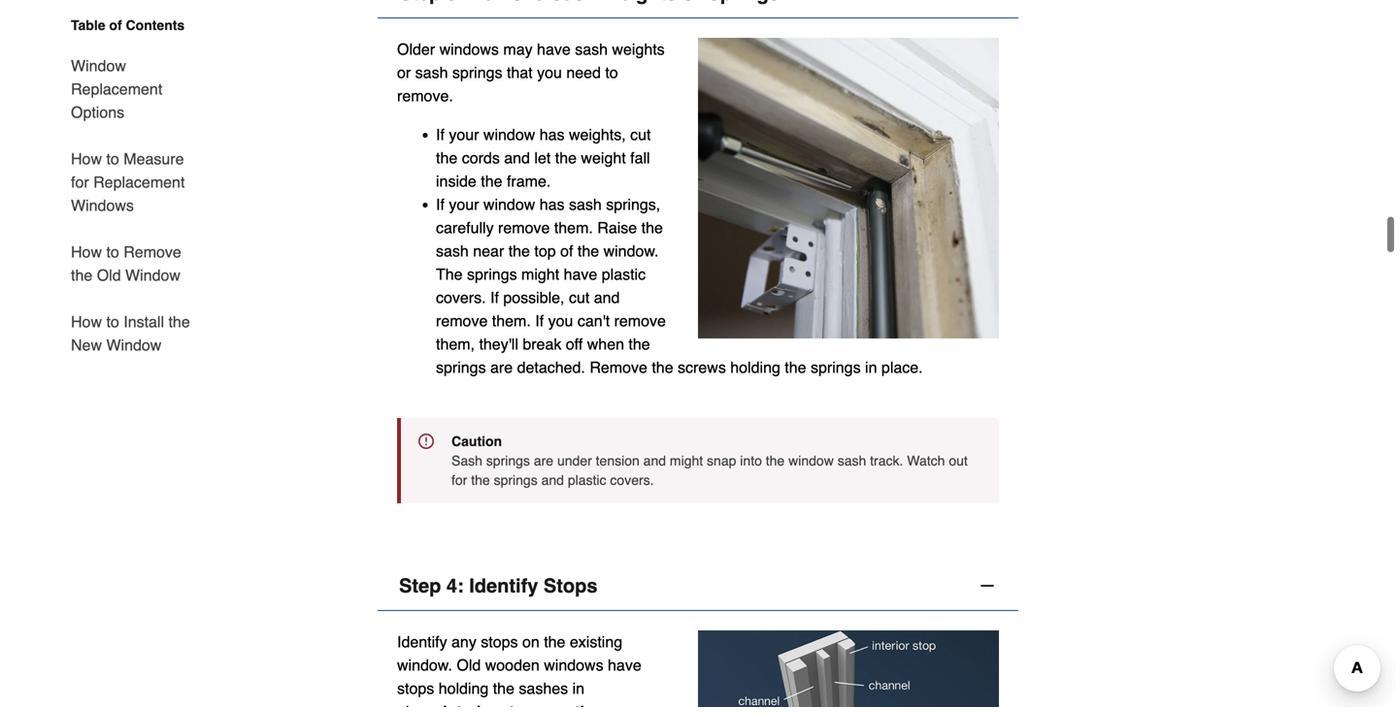Task type: locate. For each thing, give the bounding box(es) containing it.
break
[[523, 354, 561, 372]]

to
[[605, 82, 618, 100], [106, 150, 119, 168], [106, 243, 119, 261], [106, 313, 119, 331]]

replacement
[[71, 80, 162, 98], [93, 173, 185, 191]]

1 horizontal spatial sash
[[550, 1, 596, 23]]

1 horizontal spatial old
[[457, 675, 481, 693]]

sash inside caution sash springs are under tension and might snap into the window sash track. watch out for the springs and plastic covers.
[[451, 472, 482, 488]]

your up cords on the left
[[449, 144, 479, 162]]

how for how to install the new window
[[71, 313, 102, 331]]

the right let
[[555, 168, 577, 186]]

1 vertical spatial window.
[[397, 675, 452, 693]]

1 vertical spatial identify
[[397, 652, 447, 670]]

old up how to install the new window link
[[97, 266, 121, 284]]

and up can't
[[594, 307, 620, 325]]

snap
[[707, 472, 736, 488]]

1 vertical spatial replacement
[[93, 173, 185, 191]]

0 horizontal spatial or
[[397, 82, 411, 100]]

sash up raise
[[569, 214, 602, 232]]

springs,
[[606, 214, 660, 232]]

have inside identify any stops on the existing window. old wooden windows have stops holding the sashes
[[608, 675, 641, 693]]

to down windows
[[106, 243, 119, 261]]

to inside the how to measure for replacement windows
[[106, 150, 119, 168]]

table of contents
[[71, 17, 185, 33]]

sash
[[575, 59, 608, 77], [415, 82, 448, 100], [569, 214, 602, 232], [436, 261, 469, 279], [838, 472, 866, 488]]

plastic down raise
[[602, 284, 646, 302]]

or left 'springs' at the right of page
[[682, 1, 702, 23]]

identify
[[469, 594, 538, 616], [397, 652, 447, 670]]

window down table
[[71, 57, 126, 75]]

are down they'll
[[490, 377, 513, 395]]

diagram showing exterior stops, parting stops and interior stops. image
[[698, 650, 999, 708]]

identify inside button
[[469, 594, 538, 616]]

2 minus image from the top
[[978, 595, 997, 615]]

1 vertical spatial you
[[548, 331, 573, 349]]

sash inside "button"
[[550, 1, 596, 23]]

window inside window replacement options
[[71, 57, 126, 75]]

windows down existing
[[544, 675, 603, 693]]

0 vertical spatial old
[[97, 266, 121, 284]]

might left snap
[[670, 472, 703, 488]]

windows inside the older windows may have sash weights or sash springs that you need to remove.
[[439, 59, 499, 77]]

step inside "button"
[[399, 1, 441, 23]]

1 vertical spatial minus image
[[978, 595, 997, 615]]

1 step from the top
[[399, 1, 441, 23]]

0 vertical spatial stops
[[481, 652, 518, 670]]

remove right 3:
[[469, 1, 545, 23]]

3 how from the top
[[71, 313, 102, 331]]

them,
[[436, 354, 475, 372]]

how to measure for replacement windows
[[71, 150, 185, 215]]

of right table
[[109, 17, 122, 33]]

to inside the older windows may have sash weights or sash springs that you need to remove.
[[605, 82, 618, 100]]

caution sash springs are under tension and might snap into the window sash track. watch out for the springs and plastic covers.
[[451, 453, 968, 507]]

window inside how to remove the old window
[[125, 266, 181, 284]]

1 horizontal spatial of
[[560, 261, 573, 279]]

0 vertical spatial windows
[[439, 59, 499, 77]]

0 horizontal spatial of
[[109, 17, 122, 33]]

step 4: identify stops
[[399, 594, 598, 616]]

step left 4:
[[399, 594, 441, 616]]

and
[[504, 168, 530, 186], [594, 307, 620, 325], [643, 472, 666, 488], [541, 491, 564, 507]]

windows inside identify any stops on the existing window. old wooden windows have stops holding the sashes
[[544, 675, 603, 693]]

how up new
[[71, 313, 102, 331]]

sash up need at the top of the page
[[575, 59, 608, 77]]

0 vertical spatial plastic
[[602, 284, 646, 302]]

you inside the if your window has weights, cut the cords and let the weight fall inside the frame. if your window has sash springs, carefully remove them. raise the sash near the top of the window. the springs might have plastic covers. if possible, cut and remove them. if you can't remove them, they'll break off when the springs are detached. remove the screws holding the springs in place.
[[548, 331, 573, 349]]

window right into
[[788, 472, 834, 488]]

1 vertical spatial covers.
[[610, 491, 654, 507]]

step 4: identify stops button
[[378, 581, 1018, 630]]

1 vertical spatial sash
[[451, 472, 482, 488]]

need
[[566, 82, 601, 100]]

remove
[[498, 238, 550, 255], [436, 331, 488, 349], [614, 331, 666, 349]]

to inside how to remove the old window
[[106, 243, 119, 261]]

replacement down measure
[[93, 173, 185, 191]]

1 vertical spatial have
[[564, 284, 597, 302]]

weights
[[602, 1, 677, 23]]

window inside how to install the new window
[[106, 336, 162, 354]]

1 vertical spatial old
[[457, 675, 481, 693]]

caution
[[451, 453, 502, 468]]

1 vertical spatial window
[[125, 266, 181, 284]]

1 vertical spatial might
[[670, 472, 703, 488]]

2 step from the top
[[399, 594, 441, 616]]

2 vertical spatial have
[[608, 675, 641, 693]]

0 horizontal spatial holding
[[439, 699, 489, 708]]

0 horizontal spatial cut
[[569, 307, 590, 325]]

removing the springs from old windows. image
[[698, 56, 999, 357]]

the right into
[[766, 472, 785, 488]]

the down wooden
[[493, 699, 515, 708]]

2 vertical spatial window
[[106, 336, 162, 354]]

replacement up options on the left of the page
[[71, 80, 162, 98]]

2 how from the top
[[71, 243, 102, 261]]

for down caution
[[451, 491, 467, 507]]

to left install
[[106, 313, 119, 331]]

if left the possible,
[[490, 307, 499, 325]]

into
[[740, 472, 762, 488]]

the left screws
[[652, 377, 673, 395]]

have inside the if your window has weights, cut the cords and let the weight fall inside the frame. if your window has sash springs, carefully remove them. raise the sash near the top of the window. the springs might have plastic covers. if possible, cut and remove them. if you can't remove them, they'll break off when the springs are detached. remove the screws holding the springs in place.
[[564, 284, 597, 302]]

0 vertical spatial or
[[682, 1, 702, 23]]

1 horizontal spatial remove
[[498, 238, 550, 255]]

0 vertical spatial window.
[[603, 261, 659, 279]]

plastic
[[602, 284, 646, 302], [568, 491, 606, 507]]

1 vertical spatial holding
[[439, 699, 489, 708]]

identify right 4:
[[469, 594, 538, 616]]

1 vertical spatial has
[[540, 214, 565, 232]]

you
[[537, 82, 562, 100], [548, 331, 573, 349]]

might down top
[[521, 284, 559, 302]]

sash down caution
[[451, 472, 482, 488]]

1 horizontal spatial or
[[682, 1, 702, 23]]

might
[[521, 284, 559, 302], [670, 472, 703, 488]]

1 vertical spatial your
[[449, 214, 479, 232]]

identify left any
[[397, 652, 447, 670]]

1 vertical spatial for
[[451, 491, 467, 507]]

have right may
[[537, 59, 571, 77]]

holding right screws
[[730, 377, 780, 395]]

1 vertical spatial of
[[560, 261, 573, 279]]

0 horizontal spatial windows
[[439, 59, 499, 77]]

old down any
[[457, 675, 481, 693]]

remove down when
[[590, 377, 647, 395]]

how to remove the old window link
[[71, 229, 201, 299]]

1 vertical spatial or
[[397, 82, 411, 100]]

might inside caution sash springs are under tension and might snap into the window sash track. watch out for the springs and plastic covers.
[[670, 472, 703, 488]]

if
[[436, 144, 445, 162], [436, 214, 445, 232], [490, 307, 499, 325], [535, 331, 544, 349]]

1 vertical spatial remove
[[124, 243, 181, 261]]

old inside how to remove the old window
[[97, 266, 121, 284]]

0 horizontal spatial for
[[71, 173, 89, 191]]

window up install
[[125, 266, 181, 284]]

near
[[473, 261, 504, 279]]

install
[[124, 313, 164, 331]]

0 horizontal spatial covers.
[[436, 307, 486, 325]]

1 vertical spatial windows
[[544, 675, 603, 693]]

0 horizontal spatial might
[[521, 284, 559, 302]]

table
[[71, 17, 105, 33]]

0 horizontal spatial them.
[[492, 331, 531, 349]]

new
[[71, 336, 102, 354]]

for inside the how to measure for replacement windows
[[71, 173, 89, 191]]

old inside identify any stops on the existing window. old wooden windows have stops holding the sashes
[[457, 675, 481, 693]]

window down install
[[106, 336, 162, 354]]

1 horizontal spatial cut
[[630, 144, 651, 162]]

replacement inside window replacement options 'link'
[[71, 80, 162, 98]]

watch
[[907, 472, 945, 488]]

plastic inside the if your window has weights, cut the cords and let the weight fall inside the frame. if your window has sash springs, carefully remove them. raise the sash near the top of the window. the springs might have plastic covers. if possible, cut and remove them. if you can't remove them, they'll break off when the springs are detached. remove the screws holding the springs in place.
[[602, 284, 646, 302]]

you right that at the top of page
[[537, 82, 562, 100]]

for up windows
[[71, 173, 89, 191]]

0 vertical spatial are
[[490, 377, 513, 395]]

to right need at the top of the page
[[605, 82, 618, 100]]

0 vertical spatial replacement
[[71, 80, 162, 98]]

holding
[[730, 377, 780, 395], [439, 699, 489, 708]]

how down windows
[[71, 243, 102, 261]]

you up off
[[548, 331, 573, 349]]

1 horizontal spatial windows
[[544, 675, 603, 693]]

0 vertical spatial window
[[71, 57, 126, 75]]

1 vertical spatial stops
[[397, 699, 434, 708]]

1 horizontal spatial for
[[451, 491, 467, 507]]

has up let
[[540, 144, 565, 162]]

minus image
[[978, 2, 997, 22], [978, 595, 997, 615]]

0 vertical spatial covers.
[[436, 307, 486, 325]]

remove up when
[[614, 331, 666, 349]]

0 vertical spatial minus image
[[978, 2, 997, 22]]

0 vertical spatial sash
[[550, 1, 596, 23]]

step left 3:
[[399, 1, 441, 23]]

the down cords on the left
[[481, 191, 502, 209]]

the
[[436, 168, 457, 186], [555, 168, 577, 186], [481, 191, 502, 209], [641, 238, 663, 255], [508, 261, 530, 279], [578, 261, 599, 279], [71, 266, 92, 284], [168, 313, 190, 331], [629, 354, 650, 372], [652, 377, 673, 395], [785, 377, 806, 395], [766, 472, 785, 488], [471, 491, 490, 507], [544, 652, 565, 670], [493, 699, 515, 708]]

holding inside identify any stops on the existing window. old wooden windows have stops holding the sashes
[[439, 699, 489, 708]]

1 horizontal spatial are
[[534, 472, 553, 488]]

2 vertical spatial remove
[[590, 377, 647, 395]]

0 horizontal spatial are
[[490, 377, 513, 395]]

2 horizontal spatial remove
[[590, 377, 647, 395]]

3:
[[446, 1, 464, 23]]

window up cords on the left
[[483, 144, 535, 162]]

to inside how to install the new window
[[106, 313, 119, 331]]

1 horizontal spatial identify
[[469, 594, 538, 616]]

holding inside the if your window has weights, cut the cords and let the weight fall inside the frame. if your window has sash springs, carefully remove them. raise the sash near the top of the window. the springs might have plastic covers. if possible, cut and remove them. if you can't remove them, they'll break off when the springs are detached. remove the screws holding the springs in place.
[[730, 377, 780, 395]]

your
[[449, 144, 479, 162], [449, 214, 479, 232]]

4:
[[446, 594, 464, 616]]

1 vertical spatial window
[[483, 214, 535, 232]]

them.
[[554, 238, 593, 255], [492, 331, 531, 349]]

stops
[[481, 652, 518, 670], [397, 699, 434, 708]]

covers. down the
[[436, 307, 486, 325]]

window
[[71, 57, 126, 75], [125, 266, 181, 284], [106, 336, 162, 354]]

of
[[109, 17, 122, 33], [560, 261, 573, 279]]

1 vertical spatial how
[[71, 243, 102, 261]]

covers.
[[436, 307, 486, 325], [610, 491, 654, 507]]

how inside how to install the new window
[[71, 313, 102, 331]]

remove inside how to remove the old window
[[124, 243, 181, 261]]

holding down any
[[439, 699, 489, 708]]

1 vertical spatial are
[[534, 472, 553, 488]]

0 vertical spatial identify
[[469, 594, 538, 616]]

and down under
[[541, 491, 564, 507]]

minus image inside step 3: remove sash weights or springs "button"
[[978, 2, 997, 22]]

1 horizontal spatial remove
[[469, 1, 545, 23]]

0 vertical spatial your
[[449, 144, 479, 162]]

plastic down under
[[568, 491, 606, 507]]

them. up top
[[554, 238, 593, 255]]

the down caution
[[471, 491, 490, 507]]

0 horizontal spatial remove
[[124, 243, 181, 261]]

remove inside "button"
[[469, 1, 545, 23]]

0 horizontal spatial remove
[[436, 331, 488, 349]]

to for measure
[[106, 150, 119, 168]]

sash inside caution sash springs are under tension and might snap into the window sash track. watch out for the springs and plastic covers.
[[838, 472, 866, 488]]

0 horizontal spatial sash
[[451, 472, 482, 488]]

1 horizontal spatial stops
[[481, 652, 518, 670]]

to for install
[[106, 313, 119, 331]]

table of contents element
[[55, 16, 201, 357]]

sash left track.
[[838, 472, 866, 488]]

2 vertical spatial how
[[71, 313, 102, 331]]

cut up can't
[[569, 307, 590, 325]]

stops
[[544, 594, 598, 616]]

the right when
[[629, 354, 650, 372]]

0 vertical spatial how
[[71, 150, 102, 168]]

windows left may
[[439, 59, 499, 77]]

the up inside
[[436, 168, 457, 186]]

sash
[[550, 1, 596, 23], [451, 472, 482, 488]]

springs
[[707, 1, 780, 23]]

window. down raise
[[603, 261, 659, 279]]

to left measure
[[106, 150, 119, 168]]

remove down windows
[[124, 243, 181, 261]]

or
[[682, 1, 702, 23], [397, 82, 411, 100]]

you inside the older windows may have sash weights or sash springs that you need to remove.
[[537, 82, 562, 100]]

0 vertical spatial holding
[[730, 377, 780, 395]]

has down frame. at the top left of page
[[540, 214, 565, 232]]

1 horizontal spatial covers.
[[610, 491, 654, 507]]

how inside the how to measure for replacement windows
[[71, 150, 102, 168]]

0 vertical spatial remove
[[469, 1, 545, 23]]

how
[[71, 150, 102, 168], [71, 243, 102, 261], [71, 313, 102, 331]]

are inside caution sash springs are under tension and might snap into the window sash track. watch out for the springs and plastic covers.
[[534, 472, 553, 488]]

step for step 4: identify stops
[[399, 594, 441, 616]]

window. inside the if your window has weights, cut the cords and let the weight fall inside the frame. if your window has sash springs, carefully remove them. raise the sash near the top of the window. the springs might have plastic covers. if possible, cut and remove them. if you can't remove them, they'll break off when the springs are detached. remove the screws holding the springs in place.
[[603, 261, 659, 279]]

window down frame. at the top left of page
[[483, 214, 535, 232]]

of right top
[[560, 261, 573, 279]]

1 vertical spatial step
[[399, 594, 441, 616]]

0 vertical spatial might
[[521, 284, 559, 302]]

how to measure for replacement windows link
[[71, 136, 201, 229]]

frame.
[[507, 191, 551, 209]]

existing
[[570, 652, 622, 670]]

covers. down tension
[[610, 491, 654, 507]]

on
[[522, 652, 540, 670]]

1 vertical spatial plastic
[[568, 491, 606, 507]]

1 how from the top
[[71, 150, 102, 168]]

step 3: remove sash weights or springs
[[399, 1, 780, 23]]

minus image inside step 4: identify stops button
[[978, 595, 997, 615]]

are left under
[[534, 472, 553, 488]]

are
[[490, 377, 513, 395], [534, 472, 553, 488]]

1 horizontal spatial might
[[670, 472, 703, 488]]

if up break
[[535, 331, 544, 349]]

0 horizontal spatial window.
[[397, 675, 452, 693]]

1 minus image from the top
[[978, 2, 997, 22]]

windows
[[439, 59, 499, 77], [544, 675, 603, 693]]

springs inside the older windows may have sash weights or sash springs that you need to remove.
[[452, 82, 502, 100]]

how down options on the left of the page
[[71, 150, 102, 168]]

let
[[534, 168, 551, 186]]

cut
[[630, 144, 651, 162], [569, 307, 590, 325]]

raise
[[597, 238, 637, 255]]

step inside button
[[399, 594, 441, 616]]

old
[[97, 266, 121, 284], [457, 675, 481, 693]]

your up the carefully
[[449, 214, 479, 232]]

the right install
[[168, 313, 190, 331]]

sash left weights
[[550, 1, 596, 23]]

cut up 'fall'
[[630, 144, 651, 162]]

window
[[483, 144, 535, 162], [483, 214, 535, 232], [788, 472, 834, 488]]

the up new
[[71, 266, 92, 284]]

how inside how to remove the old window
[[71, 243, 102, 261]]

the left in
[[785, 377, 806, 395]]

0 vertical spatial has
[[540, 144, 565, 162]]

carefully
[[436, 238, 494, 255]]

0 vertical spatial for
[[71, 173, 89, 191]]

0 vertical spatial step
[[399, 1, 441, 23]]

window. down any
[[397, 675, 452, 693]]

or down older
[[397, 82, 411, 100]]

0 vertical spatial have
[[537, 59, 571, 77]]

0 horizontal spatial old
[[97, 266, 121, 284]]

in
[[865, 377, 877, 395]]

weight
[[581, 168, 626, 186]]

remove.
[[397, 105, 453, 123]]

2 vertical spatial window
[[788, 472, 834, 488]]

them. up they'll
[[492, 331, 531, 349]]

have up can't
[[564, 284, 597, 302]]

0 vertical spatial you
[[537, 82, 562, 100]]

wooden
[[485, 675, 540, 693]]

step
[[399, 1, 441, 23], [399, 594, 441, 616]]

1 horizontal spatial holding
[[730, 377, 780, 395]]

1 horizontal spatial them.
[[554, 238, 593, 255]]

0 horizontal spatial identify
[[397, 652, 447, 670]]

step for step 3: remove sash weights or springs
[[399, 1, 441, 23]]

if down inside
[[436, 214, 445, 232]]

fall
[[630, 168, 650, 186]]

1 your from the top
[[449, 144, 479, 162]]

for
[[71, 173, 89, 191], [451, 491, 467, 507]]

1 horizontal spatial window.
[[603, 261, 659, 279]]

have down existing
[[608, 675, 641, 693]]

remove up top
[[498, 238, 550, 255]]

any
[[451, 652, 477, 670]]

window.
[[603, 261, 659, 279], [397, 675, 452, 693]]

remove
[[469, 1, 545, 23], [124, 243, 181, 261], [590, 377, 647, 395]]

remove up them,
[[436, 331, 488, 349]]



Task type: describe. For each thing, give the bounding box(es) containing it.
step 3: remove sash weights or springs button
[[378, 0, 1018, 37]]

screws
[[678, 377, 726, 395]]

can't
[[577, 331, 610, 349]]

remove for 3:
[[469, 1, 545, 23]]

of inside the if your window has weights, cut the cords and let the weight fall inside the frame. if your window has sash springs, carefully remove them. raise the sash near the top of the window. the springs might have plastic covers. if possible, cut and remove them. if you can't remove them, they'll break off when the springs are detached. remove the screws holding the springs in place.
[[560, 261, 573, 279]]

the right on on the left of the page
[[544, 652, 565, 670]]

top
[[534, 261, 556, 279]]

how for how to measure for replacement windows
[[71, 150, 102, 168]]

the left top
[[508, 261, 530, 279]]

how to install the new window link
[[71, 299, 201, 357]]

0 vertical spatial of
[[109, 17, 122, 33]]

how to remove the old window
[[71, 243, 181, 284]]

identify any stops on the existing window. old wooden windows have stops holding the sashes 
[[397, 652, 641, 708]]

window. inside identify any stops on the existing window. old wooden windows have stops holding the sashes
[[397, 675, 452, 693]]

window for install
[[106, 336, 162, 354]]

0 vertical spatial window
[[483, 144, 535, 162]]

options
[[71, 103, 124, 121]]

2 horizontal spatial remove
[[614, 331, 666, 349]]

the inside how to install the new window
[[168, 313, 190, 331]]

window replacement options link
[[71, 43, 201, 136]]

covers. inside the if your window has weights, cut the cords and let the weight fall inside the frame. if your window has sash springs, carefully remove them. raise the sash near the top of the window. the springs might have plastic covers. if possible, cut and remove them. if you can't remove them, they'll break off when the springs are detached. remove the screws holding the springs in place.
[[436, 307, 486, 325]]

minus image for step 4: identify stops
[[978, 595, 997, 615]]

sash up remove.
[[415, 82, 448, 100]]

may
[[503, 59, 533, 77]]

1 vertical spatial them.
[[492, 331, 531, 349]]

detached.
[[517, 377, 585, 395]]

for inside caution sash springs are under tension and might snap into the window sash track. watch out for the springs and plastic covers.
[[451, 491, 467, 507]]

window for remove
[[125, 266, 181, 284]]

minus image for step 3: remove sash weights or springs
[[978, 2, 997, 22]]

tension
[[596, 472, 640, 488]]

place.
[[881, 377, 923, 395]]

if your window has weights, cut the cords and let the weight fall inside the frame. if your window has sash springs, carefully remove them. raise the sash near the top of the window. the springs might have plastic covers. if possible, cut and remove them. if you can't remove them, they'll break off when the springs are detached. remove the screws holding the springs in place.
[[436, 144, 923, 395]]

might inside the if your window has weights, cut the cords and let the weight fall inside the frame. if your window has sash springs, carefully remove them. raise the sash near the top of the window. the springs might have plastic covers. if possible, cut and remove them. if you can't remove them, they'll break off when the springs are detached. remove the screws holding the springs in place.
[[521, 284, 559, 302]]

the inside how to remove the old window
[[71, 266, 92, 284]]

older
[[397, 59, 435, 77]]

0 horizontal spatial stops
[[397, 699, 434, 708]]

weights
[[612, 59, 665, 77]]

the down 'springs,'
[[641, 238, 663, 255]]

how for how to remove the old window
[[71, 243, 102, 261]]

when
[[587, 354, 624, 372]]

possible,
[[503, 307, 565, 325]]

window inside caution sash springs are under tension and might snap into the window sash track. watch out for the springs and plastic covers.
[[788, 472, 834, 488]]

0 vertical spatial cut
[[630, 144, 651, 162]]

cords
[[462, 168, 500, 186]]

remove inside the if your window has weights, cut the cords and let the weight fall inside the frame. if your window has sash springs, carefully remove them. raise the sash near the top of the window. the springs might have plastic covers. if possible, cut and remove them. if you can't remove them, they'll break off when the springs are detached. remove the screws holding the springs in place.
[[590, 377, 647, 395]]

or inside the older windows may have sash weights or sash springs that you need to remove.
[[397, 82, 411, 100]]

contents
[[126, 17, 185, 33]]

sashes
[[519, 699, 568, 708]]

window replacement options
[[71, 57, 162, 121]]

2 your from the top
[[449, 214, 479, 232]]

weights,
[[569, 144, 626, 162]]

they'll
[[479, 354, 518, 372]]

under
[[557, 472, 592, 488]]

if down remove.
[[436, 144, 445, 162]]

older windows may have sash weights or sash springs that you need to remove.
[[397, 59, 665, 123]]

how to install the new window
[[71, 313, 190, 354]]

out
[[949, 472, 968, 488]]

have inside the older windows may have sash weights or sash springs that you need to remove.
[[537, 59, 571, 77]]

replacement inside the how to measure for replacement windows
[[93, 173, 185, 191]]

to for remove
[[106, 243, 119, 261]]

2 has from the top
[[540, 214, 565, 232]]

1 has from the top
[[540, 144, 565, 162]]

are inside the if your window has weights, cut the cords and let the weight fall inside the frame. if your window has sash springs, carefully remove them. raise the sash near the top of the window. the springs might have plastic covers. if possible, cut and remove them. if you can't remove them, they'll break off when the springs are detached. remove the screws holding the springs in place.
[[490, 377, 513, 395]]

off
[[566, 354, 583, 372]]

1 vertical spatial cut
[[569, 307, 590, 325]]

identify inside identify any stops on the existing window. old wooden windows have stops holding the sashes
[[397, 652, 447, 670]]

track.
[[870, 472, 903, 488]]

plastic inside caution sash springs are under tension and might snap into the window sash track. watch out for the springs and plastic covers.
[[568, 491, 606, 507]]

the down raise
[[578, 261, 599, 279]]

sash up the
[[436, 261, 469, 279]]

the
[[436, 284, 463, 302]]

measure
[[124, 150, 184, 168]]

windows
[[71, 197, 134, 215]]

that
[[507, 82, 533, 100]]

and left let
[[504, 168, 530, 186]]

covers. inside caution sash springs are under tension and might snap into the window sash track. watch out for the springs and plastic covers.
[[610, 491, 654, 507]]

or inside "button"
[[682, 1, 702, 23]]

and right tension
[[643, 472, 666, 488]]

0 vertical spatial them.
[[554, 238, 593, 255]]

remove for to
[[124, 243, 181, 261]]

inside
[[436, 191, 476, 209]]



Task type: vqa. For each thing, say whether or not it's contained in the screenshot.
table
yes



